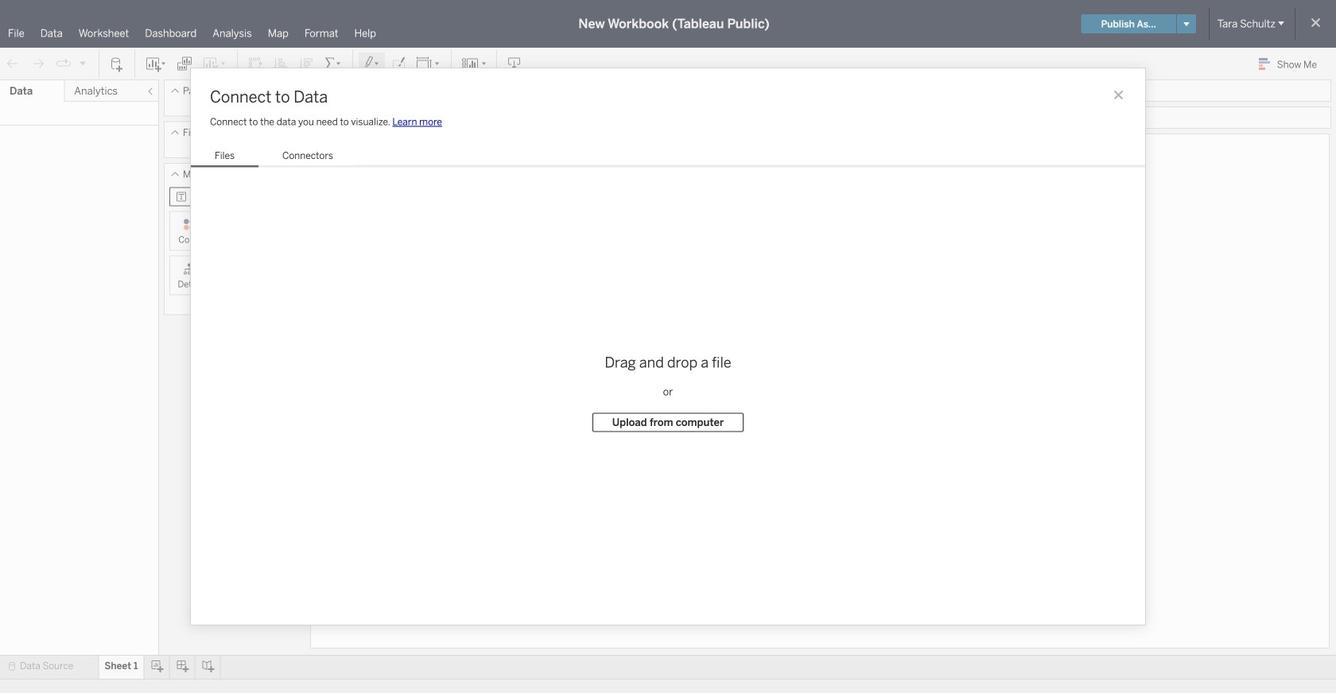 Task type: describe. For each thing, give the bounding box(es) containing it.
collapse image
[[146, 87, 155, 96]]

swap rows and columns image
[[247, 56, 263, 72]]

highlight image
[[363, 56, 381, 72]]

redo image
[[30, 56, 46, 72]]

sort descending image
[[298, 56, 314, 72]]

new data source image
[[109, 56, 125, 72]]

download image
[[507, 56, 523, 72]]

duplicate image
[[177, 56, 193, 72]]

sort ascending image
[[273, 56, 289, 72]]

undo image
[[5, 56, 21, 72]]

format workbook image
[[391, 56, 407, 72]]

0 horizontal spatial replay animation image
[[56, 56, 72, 72]]



Task type: vqa. For each thing, say whether or not it's contained in the screenshot.
drop
no



Task type: locate. For each thing, give the bounding box(es) containing it.
replay animation image right redo image
[[56, 56, 72, 72]]

totals image
[[324, 56, 343, 72]]

1 horizontal spatial replay animation image
[[78, 58, 88, 68]]

new worksheet image
[[145, 56, 167, 72]]

list box
[[191, 147, 357, 168]]

fit image
[[416, 56, 442, 72]]

clear sheet image
[[202, 56, 228, 72]]

replay animation image
[[56, 56, 72, 72], [78, 58, 88, 68]]

show/hide cards image
[[462, 56, 487, 72]]

replay animation image left new data source 'image'
[[78, 58, 88, 68]]



